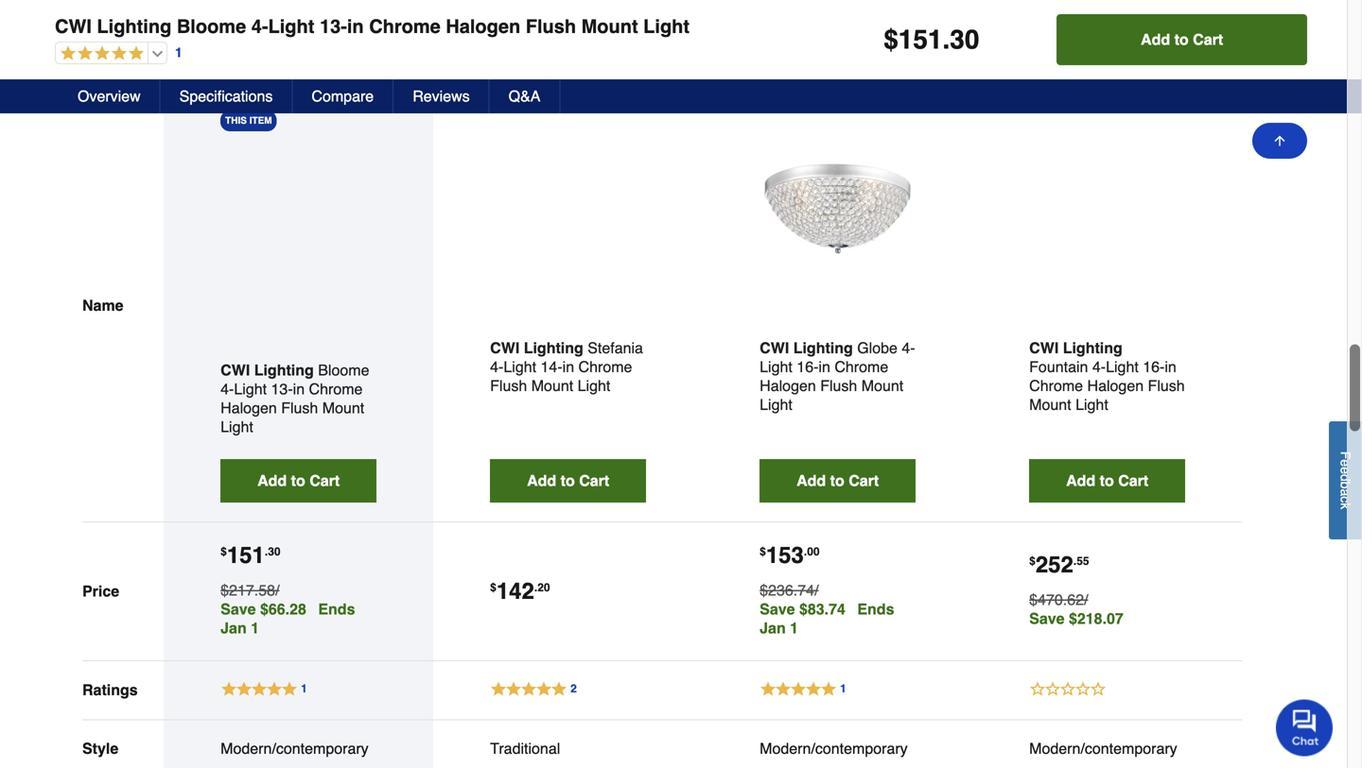 Task type: locate. For each thing, give the bounding box(es) containing it.
0 horizontal spatial jan
[[221, 620, 247, 637]]

/ inside $470.62 / save $218.07
[[1084, 591, 1088, 609]]

this item
[[225, 115, 272, 126]]

1 vertical spatial bloome
[[318, 362, 369, 379]]

in
[[347, 16, 364, 37], [562, 358, 574, 376], [819, 358, 830, 376], [1165, 358, 1176, 376], [293, 380, 305, 398]]

20
[[537, 581, 550, 595]]

e
[[1338, 460, 1353, 467], [1338, 467, 1353, 475]]

00
[[807, 546, 820, 559]]

add to cart button
[[1057, 14, 1307, 65], [221, 459, 377, 503], [490, 459, 646, 503], [760, 459, 916, 503], [1029, 459, 1185, 503]]

item
[[249, 115, 272, 126]]

$470.62 / save $218.07
[[1029, 591, 1124, 628]]

2 ends jan 1 from the left
[[760, 601, 894, 637]]

/ for 153
[[814, 582, 819, 599]]

14-
[[541, 358, 562, 376]]

1 jan from the left
[[221, 620, 247, 637]]

flush inside stefania 4-light 14-in chrome flush mount light
[[490, 377, 527, 395]]

30
[[950, 25, 979, 55], [268, 546, 281, 559]]

4- inside globe 4- light 16-in chrome halogen flush mount light
[[902, 339, 915, 357]]

0 horizontal spatial compare
[[70, 28, 168, 54]]

5 stars image
[[56, 45, 144, 63]]

1 down save $83.74
[[790, 620, 798, 637]]

153
[[766, 543, 804, 569]]

overview
[[78, 87, 141, 105]]

compare button
[[49, 12, 1313, 71], [293, 79, 394, 114]]

ends right $66.28
[[318, 601, 355, 618]]

1 horizontal spatial bloome
[[318, 362, 369, 379]]

chrome for stefania 4-light 14-in chrome flush mount light
[[578, 358, 632, 376]]

lighting inside cwi lighting fountain 4-light 16-in chrome halogen flush mount light
[[1063, 339, 1123, 357]]

1 horizontal spatial 30
[[950, 25, 979, 55]]

save down '$470.62'
[[1029, 610, 1065, 628]]

4- inside stefania 4-light 14-in chrome flush mount light
[[490, 358, 504, 376]]

ends right '$83.74'
[[857, 601, 894, 618]]

4- for globe 4- light 16-in chrome halogen flush mount light
[[902, 339, 915, 357]]

in for globe 4- light 16-in chrome halogen flush mount light
[[819, 358, 830, 376]]

flush inside cwi lighting fountain 4-light 16-in chrome halogen flush mount light
[[1148, 377, 1185, 395]]

2 jan from the left
[[760, 620, 786, 637]]

cwi for stefania 4-light 14-in chrome flush mount light
[[490, 339, 520, 357]]

in inside bloome 4-light 13-in chrome halogen flush mount light
[[293, 380, 305, 398]]

4- for stefania 4-light 14-in chrome flush mount light
[[490, 358, 504, 376]]

0 horizontal spatial /
[[275, 582, 279, 599]]

traditional
[[490, 740, 560, 758]]

0 vertical spatial $ 151 . 30
[[884, 25, 979, 55]]

2 modern/contemporary from the left
[[760, 740, 908, 758]]

/ for 151
[[275, 582, 279, 599]]

1 vertical spatial 151
[[227, 543, 265, 569]]

1 horizontal spatial modern/contemporary cell
[[760, 740, 916, 759]]

1
[[175, 45, 182, 60], [251, 620, 259, 637], [790, 620, 798, 637]]

bloome
[[177, 16, 246, 37], [318, 362, 369, 379]]

ends jan 1 down $217.58 /
[[221, 601, 355, 637]]

1 horizontal spatial modern/contemporary
[[760, 740, 908, 758]]

save for 151
[[221, 601, 256, 618]]

$ 151 . 30
[[884, 25, 979, 55], [221, 543, 281, 569]]

1 vertical spatial compare
[[312, 87, 374, 105]]

1 horizontal spatial cwi lighting
[[490, 339, 583, 357]]

1 horizontal spatial ends
[[857, 601, 894, 618]]

$83.74
[[799, 601, 846, 618]]

cwi
[[55, 16, 92, 37], [490, 339, 520, 357], [760, 339, 789, 357], [1029, 339, 1059, 357], [221, 362, 250, 379]]

jan down save $66.28
[[221, 620, 247, 637]]

/ up $218.07
[[1084, 591, 1088, 609]]

0 vertical spatial compare button
[[49, 12, 1313, 71]]

flush inside globe 4- light 16-in chrome halogen flush mount light
[[820, 377, 857, 395]]

16- inside cwi lighting fountain 4-light 16-in chrome halogen flush mount light
[[1143, 358, 1165, 376]]

4- inside cwi lighting fountain 4-light 16-in chrome halogen flush mount light
[[1092, 358, 1106, 376]]

traditional cell
[[490, 740, 646, 759]]

1 modern/contemporary from the left
[[221, 740, 369, 758]]

0 horizontal spatial modern/contemporary cell
[[221, 740, 377, 759]]

jan
[[221, 620, 247, 637], [760, 620, 786, 637]]

chrome inside bloome 4-light 13-in chrome halogen flush mount light
[[309, 380, 363, 398]]

4- inside bloome 4-light 13-in chrome halogen flush mount light
[[221, 380, 234, 398]]

price
[[82, 583, 119, 600]]

chrome inside stefania 4-light 14-in chrome flush mount light
[[578, 358, 632, 376]]

in inside stefania 4-light 14-in chrome flush mount light
[[562, 358, 574, 376]]

halogen
[[446, 16, 520, 37], [760, 377, 816, 395], [1087, 377, 1144, 395], [221, 399, 277, 417]]

1 horizontal spatial compare
[[312, 87, 374, 105]]

/
[[275, 582, 279, 599], [814, 582, 819, 599], [1084, 591, 1088, 609]]

3 modern/contemporary from the left
[[1029, 740, 1177, 758]]

0 vertical spatial compare
[[70, 28, 168, 54]]

e up b
[[1338, 467, 1353, 475]]

mount inside bloome 4-light 13-in chrome halogen flush mount light
[[322, 399, 364, 417]]

0 horizontal spatial $ 151 . 30
[[221, 543, 281, 569]]

1 horizontal spatial ends jan 1
[[760, 601, 894, 637]]

lighting for stefania 4-light 14-in chrome flush mount light
[[524, 339, 583, 357]]

1 vertical spatial 30
[[268, 546, 281, 559]]

2 horizontal spatial /
[[1084, 591, 1088, 609]]

$218.07
[[1069, 610, 1124, 628]]

. inside $ 252 . 55
[[1073, 555, 1077, 568]]

1 up 'specifications'
[[175, 45, 182, 60]]

0 horizontal spatial save
[[221, 601, 256, 618]]

ends jan 1 for 153
[[760, 601, 894, 637]]

light
[[268, 16, 314, 37], [643, 16, 690, 37], [504, 358, 536, 376], [760, 358, 792, 376], [1106, 358, 1139, 376], [578, 377, 610, 395], [234, 380, 267, 398], [760, 396, 792, 414], [1076, 396, 1108, 414], [221, 418, 253, 436]]

0 horizontal spatial cwi lighting
[[221, 362, 314, 379]]

save inside $470.62 / save $218.07
[[1029, 610, 1065, 628]]

compare
[[70, 28, 168, 54], [312, 87, 374, 105]]

$236.74 /
[[760, 582, 819, 599]]

e up d
[[1338, 460, 1353, 467]]

cwi lighting
[[490, 339, 583, 357], [760, 339, 853, 357], [221, 362, 314, 379]]

q&a
[[509, 87, 541, 105]]

4- for bloome 4-light 13-in chrome halogen flush mount light
[[221, 380, 234, 398]]

1 ends jan 1 from the left
[[221, 601, 355, 637]]

0 horizontal spatial 151
[[227, 543, 265, 569]]

0 horizontal spatial modern/contemporary
[[221, 740, 369, 758]]

2 horizontal spatial cwi lighting
[[760, 339, 853, 357]]

modern/contemporary for 3rd modern/contemporary cell
[[1029, 740, 1177, 758]]

1 horizontal spatial 1
[[251, 620, 259, 637]]

$236.74
[[760, 582, 814, 599]]

1 horizontal spatial save
[[760, 601, 795, 618]]

compare down cwi lighting bloome 4-light 13-in chrome halogen flush mount light
[[312, 87, 374, 105]]

/ up $66.28
[[275, 582, 279, 599]]

modern/contemporary cell
[[221, 740, 377, 759], [760, 740, 916, 759], [1029, 740, 1185, 759]]

252
[[1036, 552, 1073, 578]]

modern/contemporary for second modern/contemporary cell from the left
[[760, 740, 908, 758]]

2 ends from the left
[[857, 601, 894, 618]]

$ inside '$ 142 . 20'
[[490, 581, 496, 595]]

d
[[1338, 475, 1353, 482]]

0 horizontal spatial 13-
[[271, 380, 293, 398]]

2 modern/contemporary cell from the left
[[760, 740, 916, 759]]

1 horizontal spatial 151
[[898, 25, 943, 55]]

13- inside bloome 4-light 13-in chrome halogen flush mount light
[[271, 380, 293, 398]]

1 vertical spatial 13-
[[271, 380, 293, 398]]

to
[[1174, 31, 1189, 48], [291, 472, 305, 490], [561, 472, 575, 490], [830, 472, 844, 490], [1100, 472, 1114, 490]]

/ up '$83.74'
[[814, 582, 819, 599]]

0 horizontal spatial ends jan 1
[[221, 601, 355, 637]]

1 horizontal spatial 13-
[[320, 16, 347, 37]]

save down $236.74
[[760, 601, 795, 618]]

globe 4- light 16-in chrome halogen flush mount light
[[760, 339, 915, 414]]

save
[[221, 601, 256, 618], [760, 601, 795, 618], [1029, 610, 1065, 628]]

chrome
[[369, 16, 441, 37], [578, 358, 632, 376], [835, 358, 888, 376], [1029, 377, 1083, 395], [309, 380, 363, 398]]

k
[[1338, 503, 1353, 510]]

save down $217.58
[[221, 601, 256, 618]]

compare for the compare button to the top
[[70, 28, 168, 54]]

mount
[[581, 16, 638, 37], [531, 377, 573, 395], [861, 377, 904, 395], [1029, 396, 1071, 414], [322, 399, 364, 417]]

2 horizontal spatial 1
[[790, 620, 798, 637]]

2 horizontal spatial modern/contemporary cell
[[1029, 740, 1185, 759]]

ends jan 1
[[221, 601, 355, 637], [760, 601, 894, 637]]

0 vertical spatial 151
[[898, 25, 943, 55]]

0 vertical spatial bloome
[[177, 16, 246, 37]]

lighting
[[97, 16, 171, 37], [524, 339, 583, 357], [793, 339, 853, 357], [1063, 339, 1123, 357], [254, 362, 314, 379]]

chrome inside globe 4- light 16-in chrome halogen flush mount light
[[835, 358, 888, 376]]

add to cart
[[1141, 31, 1223, 48], [257, 472, 340, 490], [527, 472, 609, 490], [797, 472, 879, 490], [1066, 472, 1148, 490]]

flush
[[526, 16, 576, 37], [490, 377, 527, 395], [820, 377, 857, 395], [1148, 377, 1185, 395], [281, 399, 318, 417]]

halogen inside cwi lighting fountain 4-light 16-in chrome halogen flush mount light
[[1087, 377, 1144, 395]]

.
[[943, 25, 950, 55], [265, 546, 268, 559], [804, 546, 807, 559], [1073, 555, 1077, 568], [534, 581, 537, 595]]

0 horizontal spatial ends
[[318, 601, 355, 618]]

f e e d b a c k button
[[1329, 422, 1362, 540]]

1 horizontal spatial /
[[814, 582, 819, 599]]

151
[[898, 25, 943, 55], [227, 543, 265, 569]]

ends jan 1 down the $236.74 /
[[760, 601, 894, 637]]

2 horizontal spatial modern/contemporary
[[1029, 740, 1177, 758]]

1 vertical spatial $ 151 . 30
[[221, 543, 281, 569]]

$
[[884, 25, 898, 55], [221, 546, 227, 559], [760, 546, 766, 559], [1029, 555, 1036, 568], [490, 581, 496, 595]]

1 16- from the left
[[797, 358, 819, 376]]

cart
[[1193, 31, 1223, 48], [309, 472, 340, 490], [579, 472, 609, 490], [849, 472, 879, 490], [1118, 472, 1148, 490]]

in inside globe 4- light 16-in chrome halogen flush mount light
[[819, 358, 830, 376]]

compare up overview
[[70, 28, 168, 54]]

0 horizontal spatial 30
[[268, 546, 281, 559]]

add
[[1141, 31, 1170, 48], [257, 472, 287, 490], [527, 472, 556, 490], [797, 472, 826, 490], [1066, 472, 1096, 490]]

1 ends from the left
[[318, 601, 355, 618]]

0 horizontal spatial 1
[[175, 45, 182, 60]]

flush inside bloome 4-light 13-in chrome halogen flush mount light
[[281, 399, 318, 417]]

1 horizontal spatial 16-
[[1143, 358, 1165, 376]]

2 horizontal spatial save
[[1029, 610, 1065, 628]]

$217.58 /
[[221, 582, 279, 599]]

4-
[[251, 16, 268, 37], [902, 339, 915, 357], [490, 358, 504, 376], [1092, 358, 1106, 376], [221, 380, 234, 398]]

halogen inside bloome 4-light 13-in chrome halogen flush mount light
[[221, 399, 277, 417]]

cwi lighting for 14-
[[490, 339, 583, 357]]

16-
[[797, 358, 819, 376], [1143, 358, 1165, 376]]

jan down save $83.74
[[760, 620, 786, 637]]

0 horizontal spatial bloome
[[177, 16, 246, 37]]

1 for 151
[[251, 620, 259, 637]]

1 horizontal spatial jan
[[760, 620, 786, 637]]

1 down save $66.28
[[251, 620, 259, 637]]

modern/contemporary
[[221, 740, 369, 758], [760, 740, 908, 758], [1029, 740, 1177, 758]]

ends
[[318, 601, 355, 618], [857, 601, 894, 618]]

cwi inside cwi lighting fountain 4-light 16-in chrome halogen flush mount light
[[1029, 339, 1059, 357]]

13-
[[320, 16, 347, 37], [271, 380, 293, 398]]

mount inside stefania 4-light 14-in chrome flush mount light
[[531, 377, 573, 395]]

3 modern/contemporary cell from the left
[[1029, 740, 1185, 759]]

0 horizontal spatial 16-
[[797, 358, 819, 376]]

2 16- from the left
[[1143, 358, 1165, 376]]



Task type: vqa. For each thing, say whether or not it's contained in the screenshot.
48-
no



Task type: describe. For each thing, give the bounding box(es) containing it.
halogen inside globe 4- light 16-in chrome halogen flush mount light
[[760, 377, 816, 395]]

1 horizontal spatial $ 151 . 30
[[884, 25, 979, 55]]

stefania 4-light 14-in chrome flush mount light
[[490, 339, 643, 395]]

modern/contemporary for 3rd modern/contemporary cell from right
[[221, 740, 369, 758]]

jan for 153
[[760, 620, 786, 637]]

0 vertical spatial 30
[[950, 25, 979, 55]]

reviews button
[[394, 79, 490, 114]]

cwi lighting for 16-
[[760, 339, 853, 357]]

mount inside globe 4- light 16-in chrome halogen flush mount light
[[861, 377, 904, 395]]

$ 153 . 00
[[760, 543, 820, 569]]

cwi lighting for 13-
[[221, 362, 314, 379]]

1 e from the top
[[1338, 460, 1353, 467]]

$ 252 . 55
[[1029, 552, 1089, 578]]

0 vertical spatial 13-
[[320, 16, 347, 37]]

save $66.28
[[221, 601, 306, 618]]

chat invite button image
[[1276, 699, 1334, 757]]

1 for 153
[[790, 620, 798, 637]]

ends jan 1 for 151
[[221, 601, 355, 637]]

mount inside cwi lighting fountain 4-light 16-in chrome halogen flush mount light
[[1029, 396, 1071, 414]]

f
[[1338, 452, 1353, 460]]

save for 153
[[760, 601, 795, 618]]

reviews
[[413, 87, 470, 105]]

style
[[82, 740, 118, 758]]

in inside cwi lighting fountain 4-light 16-in chrome halogen flush mount light
[[1165, 358, 1176, 376]]

$66.28
[[260, 601, 306, 618]]

this
[[225, 115, 247, 126]]

ends for 153
[[857, 601, 894, 618]]

fountain
[[1029, 358, 1088, 376]]

f e e d b a c k
[[1338, 452, 1353, 510]]

globe
[[857, 339, 898, 357]]

q&a button
[[490, 79, 560, 114]]

$ inside $ 252 . 55
[[1029, 555, 1036, 568]]

142
[[496, 579, 534, 605]]

overview button
[[59, 79, 160, 114]]

cwi lighting fountain 4-light 16-in chrome halogen flush mount light
[[1029, 339, 1185, 414]]

2 e from the top
[[1338, 467, 1353, 475]]

specifications button
[[160, 79, 293, 114]]

$217.58
[[221, 582, 275, 599]]

a
[[1338, 489, 1353, 497]]

save $83.74
[[760, 601, 846, 618]]

16- inside globe 4- light 16-in chrome halogen flush mount light
[[797, 358, 819, 376]]

arrow up image
[[1272, 133, 1287, 149]]

cwi for bloome 4-light 13-in chrome halogen flush mount light
[[221, 362, 250, 379]]

bloome inside bloome 4-light 13-in chrome halogen flush mount light
[[318, 362, 369, 379]]

chrome for globe 4- light 16-in chrome halogen flush mount light
[[835, 358, 888, 376]]

b
[[1338, 482, 1353, 489]]

in for stefania 4-light 14-in chrome flush mount light
[[562, 358, 574, 376]]

. inside $ 153 . 00
[[804, 546, 807, 559]]

compare for bottommost the compare button
[[312, 87, 374, 105]]

$ 142 . 20
[[490, 579, 550, 605]]

ends for 151
[[318, 601, 355, 618]]

. inside '$ 142 . 20'
[[534, 581, 537, 595]]

c
[[1338, 497, 1353, 503]]

30 inside '$ 151 . 30'
[[268, 546, 281, 559]]

cwi lighting globe 4-light 16-in chrome halogen flush mount light image
[[760, 128, 916, 284]]

ratings
[[82, 682, 138, 699]]

stefania
[[588, 339, 643, 357]]

chrome inside cwi lighting fountain 4-light 16-in chrome halogen flush mount light
[[1029, 377, 1083, 395]]

cwi for globe 4- light 16-in chrome halogen flush mount light
[[760, 339, 789, 357]]

$ inside $ 153 . 00
[[760, 546, 766, 559]]

name
[[82, 297, 124, 315]]

in for bloome 4-light 13-in chrome halogen flush mount light
[[293, 380, 305, 398]]

chrome for bloome 4-light 13-in chrome halogen flush mount light
[[309, 380, 363, 398]]

$470.62
[[1029, 591, 1084, 609]]

specifications
[[179, 87, 273, 105]]

bloome 4-light 13-in chrome halogen flush mount light
[[221, 362, 369, 436]]

jan for 151
[[221, 620, 247, 637]]

55
[[1077, 555, 1089, 568]]

lighting for globe 4- light 16-in chrome halogen flush mount light
[[793, 339, 853, 357]]

1 modern/contemporary cell from the left
[[221, 740, 377, 759]]

cwi lighting bloome 4-light 13-in chrome halogen flush mount light
[[55, 16, 690, 37]]

1 vertical spatial compare button
[[293, 79, 394, 114]]

lighting for bloome 4-light 13-in chrome halogen flush mount light
[[254, 362, 314, 379]]



